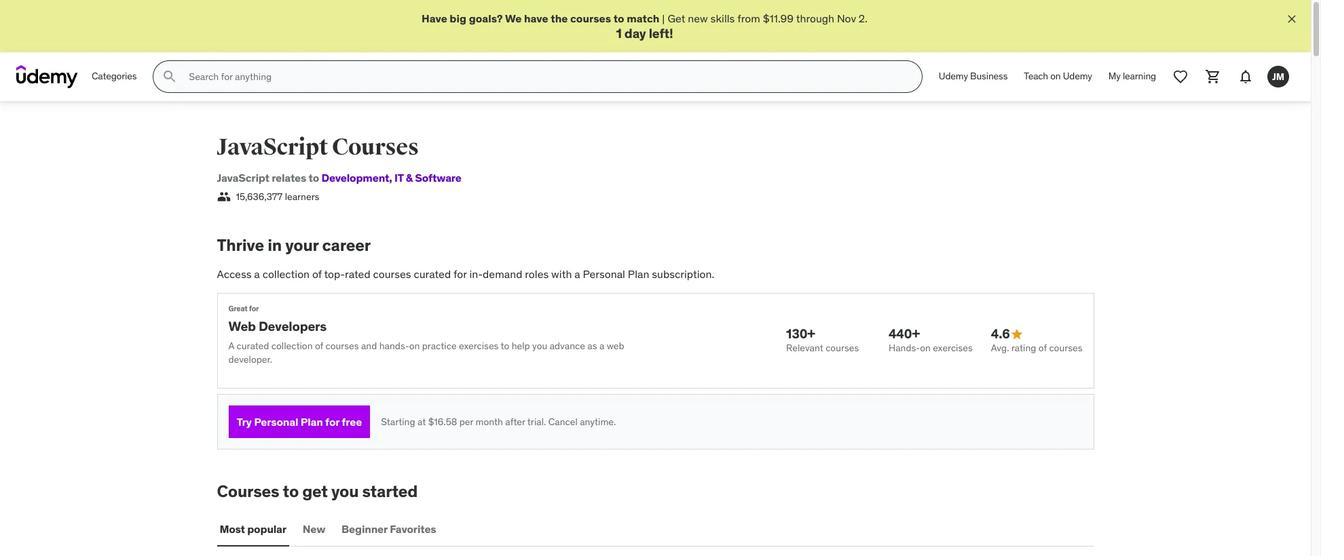 Task type: vqa. For each thing, say whether or not it's contained in the screenshot.
Previous image
no



Task type: describe. For each thing, give the bounding box(es) containing it.
$16.58
[[428, 416, 457, 428]]

440+ hands-on exercises
[[889, 326, 973, 354]]

javascript relates to development it & software
[[217, 171, 461, 185]]

have
[[524, 12, 548, 25]]

left!
[[649, 25, 673, 42]]

close image
[[1285, 12, 1299, 26]]

courses right rated
[[373, 268, 411, 281]]

most popular button
[[217, 513, 289, 546]]

thrive
[[217, 235, 264, 256]]

the
[[551, 12, 568, 25]]

it
[[394, 171, 404, 185]]

2 horizontal spatial for
[[453, 268, 467, 281]]

day
[[624, 25, 646, 42]]

on inside great for web developers a curated collection of courses and hands-on practice exercises to help you advance as a web developer.
[[409, 340, 420, 352]]

notifications image
[[1238, 69, 1254, 85]]

for inside great for web developers a curated collection of courses and hands-on practice exercises to help you advance as a web developer.
[[249, 304, 259, 313]]

roles
[[525, 268, 549, 281]]

subscription.
[[652, 268, 714, 281]]

web
[[228, 318, 256, 335]]

in-
[[469, 268, 483, 281]]

relevant
[[786, 342, 823, 354]]

access a collection of top-rated courses curated for in-demand roles with a personal plan subscription.
[[217, 268, 714, 281]]

your
[[285, 235, 319, 256]]

we
[[505, 12, 522, 25]]

rating
[[1011, 342, 1036, 354]]

hands-
[[889, 342, 920, 354]]

exercises inside 440+ hands-on exercises
[[933, 342, 973, 354]]

through
[[796, 12, 834, 25]]

teach on udemy
[[1024, 70, 1092, 82]]

learning
[[1123, 70, 1156, 82]]

curated inside great for web developers a curated collection of courses and hands-on practice exercises to help you advance as a web developer.
[[237, 340, 269, 352]]

exercises inside great for web developers a curated collection of courses and hands-on practice exercises to help you advance as a web developer.
[[459, 340, 499, 352]]

courses inside great for web developers a curated collection of courses and hands-on practice exercises to help you advance as a web developer.
[[325, 340, 359, 352]]

learners
[[285, 190, 319, 203]]

business
[[970, 70, 1008, 82]]

130+ relevant courses
[[786, 326, 859, 354]]

javascript for javascript relates to development it & software
[[217, 171, 269, 185]]

15,636,377
[[236, 190, 283, 203]]

avg.
[[991, 342, 1009, 354]]

nov
[[837, 12, 856, 25]]

goals?
[[469, 12, 503, 25]]

most popular
[[220, 522, 286, 536]]

teach on udemy link
[[1016, 61, 1100, 93]]

udemy business link
[[931, 61, 1016, 93]]

month
[[476, 416, 503, 428]]

collection inside great for web developers a curated collection of courses and hands-on practice exercises to help you advance as a web developer.
[[271, 340, 313, 352]]

as
[[587, 340, 597, 352]]

to left get
[[283, 482, 299, 503]]

0 vertical spatial curated
[[414, 268, 451, 281]]

udemy business
[[939, 70, 1008, 82]]

hands-
[[379, 340, 409, 352]]

most
[[220, 522, 245, 536]]

shopping cart with 0 items image
[[1205, 69, 1221, 85]]

1 vertical spatial you
[[331, 482, 359, 503]]

great for web developers a curated collection of courses and hands-on practice exercises to help you advance as a web developer.
[[228, 304, 624, 366]]

thrive in your career
[[217, 235, 371, 256]]

developer.
[[228, 354, 272, 366]]

after
[[505, 416, 525, 428]]

favorites
[[390, 522, 436, 536]]

|
[[662, 12, 665, 25]]

per
[[459, 416, 473, 428]]

practice
[[422, 340, 457, 352]]

try personal plan for free link
[[228, 406, 370, 439]]

trial.
[[527, 416, 546, 428]]

help
[[512, 340, 530, 352]]

most popular tab panel
[[217, 547, 1094, 557]]

Search for anything text field
[[186, 65, 905, 88]]

to inside great for web developers a curated collection of courses and hands-on practice exercises to help you advance as a web developer.
[[501, 340, 509, 352]]

a inside great for web developers a curated collection of courses and hands-on practice exercises to help you advance as a web developer.
[[599, 340, 604, 352]]

thrive in your career element
[[217, 235, 1094, 450]]

top-
[[324, 268, 345, 281]]

categories button
[[83, 61, 145, 93]]

developers
[[259, 318, 327, 335]]

small image
[[217, 190, 230, 204]]

beginner favorites button
[[339, 513, 439, 546]]

starting
[[381, 416, 415, 428]]

free
[[342, 415, 362, 429]]

beginner favorites
[[342, 522, 436, 536]]

get
[[668, 12, 685, 25]]

from
[[737, 12, 760, 25]]



Task type: locate. For each thing, give the bounding box(es) containing it.
1 horizontal spatial personal
[[583, 268, 625, 281]]

you right get
[[331, 482, 359, 503]]

of
[[312, 268, 322, 281], [315, 340, 323, 352], [1039, 342, 1047, 354]]

1 horizontal spatial a
[[574, 268, 580, 281]]

plan left free
[[301, 415, 323, 429]]

advance
[[550, 340, 585, 352]]

1 horizontal spatial plan
[[628, 268, 649, 281]]

0 horizontal spatial for
[[249, 304, 259, 313]]

to up 1
[[613, 12, 624, 25]]

a right access at the left
[[254, 268, 260, 281]]

1 horizontal spatial on
[[920, 342, 931, 354]]

javascript for javascript courses
[[217, 133, 328, 162]]

collection
[[262, 268, 310, 281], [271, 340, 313, 352]]

courses inside have big goals? we have the courses to match | get new skills from $11.99 through nov 2. 1 day left!
[[570, 12, 611, 25]]

courses up most popular
[[217, 482, 279, 503]]

cancel
[[548, 416, 578, 428]]

2 horizontal spatial a
[[599, 340, 604, 352]]

0 horizontal spatial you
[[331, 482, 359, 503]]

udemy
[[939, 70, 968, 82], [1063, 70, 1092, 82]]

440+
[[889, 326, 920, 342]]

starting at $16.58 per month after trial. cancel anytime.
[[381, 416, 616, 428]]

career
[[322, 235, 371, 256]]

for left the in-
[[453, 268, 467, 281]]

for left free
[[325, 415, 339, 429]]

udemy left the my
[[1063, 70, 1092, 82]]

jm link
[[1262, 61, 1295, 93]]

avg. rating of courses
[[991, 342, 1082, 354]]

curated up "developer."
[[237, 340, 269, 352]]

plan left subscription.
[[628, 268, 649, 281]]

1 vertical spatial personal
[[254, 415, 298, 429]]

my learning
[[1108, 70, 1156, 82]]

web developers link
[[228, 318, 327, 335]]

new
[[303, 522, 325, 536]]

1 horizontal spatial for
[[325, 415, 339, 429]]

courses right relevant
[[826, 342, 859, 354]]

great
[[228, 304, 247, 313]]

started
[[362, 482, 418, 503]]

new
[[688, 12, 708, 25]]

courses inside 130+ relevant courses
[[826, 342, 859, 354]]

have big goals? we have the courses to match | get new skills from $11.99 through nov 2. 1 day left!
[[422, 12, 868, 42]]

anytime.
[[580, 416, 616, 428]]

udemy left business
[[939, 70, 968, 82]]

on
[[1050, 70, 1061, 82], [409, 340, 420, 352], [920, 342, 931, 354]]

to left help
[[501, 340, 509, 352]]

&
[[406, 171, 413, 185]]

software
[[415, 171, 461, 185]]

1 horizontal spatial you
[[532, 340, 547, 352]]

1 udemy from the left
[[939, 70, 968, 82]]

1
[[616, 25, 622, 42]]

a
[[254, 268, 260, 281], [574, 268, 580, 281], [599, 340, 604, 352]]

0 horizontal spatial a
[[254, 268, 260, 281]]

1 vertical spatial for
[[249, 304, 259, 313]]

2 udemy from the left
[[1063, 70, 1092, 82]]

1 horizontal spatial udemy
[[1063, 70, 1092, 82]]

curated
[[414, 268, 451, 281], [237, 340, 269, 352]]

of right rating
[[1039, 342, 1047, 354]]

0 vertical spatial plan
[[628, 268, 649, 281]]

130+
[[786, 326, 815, 342]]

1 vertical spatial courses
[[217, 482, 279, 503]]

$11.99
[[763, 12, 794, 25]]

1 horizontal spatial curated
[[414, 268, 451, 281]]

0 horizontal spatial curated
[[237, 340, 269, 352]]

of left top-
[[312, 268, 322, 281]]

0 horizontal spatial udemy
[[939, 70, 968, 82]]

on right '440+'
[[920, 342, 931, 354]]

a right as
[[599, 340, 604, 352]]

beginner
[[342, 522, 387, 536]]

get
[[302, 482, 328, 503]]

javascript courses
[[217, 133, 419, 162]]

you right help
[[532, 340, 547, 352]]

try
[[237, 415, 252, 429]]

development link
[[321, 171, 389, 185]]

of down developers
[[315, 340, 323, 352]]

1 vertical spatial collection
[[271, 340, 313, 352]]

new button
[[300, 513, 328, 546]]

javascript up the relates
[[217, 133, 328, 162]]

demand
[[483, 268, 522, 281]]

collection down developers
[[271, 340, 313, 352]]

have
[[422, 12, 447, 25]]

courses to get you started
[[217, 482, 418, 503]]

in
[[268, 235, 282, 256]]

teach
[[1024, 70, 1048, 82]]

exercises right the practice
[[459, 340, 499, 352]]

1 horizontal spatial exercises
[[933, 342, 973, 354]]

for right great
[[249, 304, 259, 313]]

udemy image
[[16, 65, 78, 88]]

web
[[607, 340, 624, 352]]

javascript up the 15,636,377
[[217, 171, 269, 185]]

courses left and at the left of page
[[325, 340, 359, 352]]

1 javascript from the top
[[217, 133, 328, 162]]

curated left the in-
[[414, 268, 451, 281]]

1 horizontal spatial courses
[[332, 133, 419, 162]]

wishlist image
[[1172, 69, 1189, 85]]

and
[[361, 340, 377, 352]]

1 vertical spatial curated
[[237, 340, 269, 352]]

it & software link
[[389, 171, 461, 185]]

0 horizontal spatial personal
[[254, 415, 298, 429]]

1 vertical spatial plan
[[301, 415, 323, 429]]

plan
[[628, 268, 649, 281], [301, 415, 323, 429]]

courses
[[332, 133, 419, 162], [217, 482, 279, 503]]

0 horizontal spatial exercises
[[459, 340, 499, 352]]

relates
[[272, 171, 306, 185]]

2 vertical spatial for
[[325, 415, 339, 429]]

on right the teach
[[1050, 70, 1061, 82]]

1 vertical spatial javascript
[[217, 171, 269, 185]]

courses
[[570, 12, 611, 25], [373, 268, 411, 281], [325, 340, 359, 352], [826, 342, 859, 354], [1049, 342, 1082, 354]]

4.6
[[991, 326, 1010, 342]]

to inside have big goals? we have the courses to match | get new skills from $11.99 through nov 2. 1 day left!
[[613, 12, 624, 25]]

collection down thrive in your career
[[262, 268, 310, 281]]

courses up development link
[[332, 133, 419, 162]]

courses right the
[[570, 12, 611, 25]]

big
[[450, 12, 466, 25]]

2.
[[859, 12, 868, 25]]

2 horizontal spatial on
[[1050, 70, 1061, 82]]

popular
[[247, 522, 286, 536]]

on inside 440+ hands-on exercises
[[920, 342, 931, 354]]

small image
[[1010, 328, 1024, 341]]

access
[[217, 268, 252, 281]]

0 vertical spatial for
[[453, 268, 467, 281]]

at
[[417, 416, 426, 428]]

you inside great for web developers a curated collection of courses and hands-on practice exercises to help you advance as a web developer.
[[532, 340, 547, 352]]

my learning link
[[1100, 61, 1164, 93]]

0 vertical spatial javascript
[[217, 133, 328, 162]]

of inside great for web developers a curated collection of courses and hands-on practice exercises to help you advance as a web developer.
[[315, 340, 323, 352]]

development
[[321, 171, 389, 185]]

on left the practice
[[409, 340, 420, 352]]

submit search image
[[162, 69, 178, 85]]

0 horizontal spatial on
[[409, 340, 420, 352]]

for
[[453, 268, 467, 281], [249, 304, 259, 313], [325, 415, 339, 429]]

skills
[[710, 12, 735, 25]]

to up learners
[[309, 171, 319, 185]]

match
[[627, 12, 659, 25]]

try personal plan for free
[[237, 415, 362, 429]]

0 vertical spatial courses
[[332, 133, 419, 162]]

15,636,377 learners
[[236, 190, 319, 203]]

with
[[551, 268, 572, 281]]

personal right with
[[583, 268, 625, 281]]

0 horizontal spatial plan
[[301, 415, 323, 429]]

0 vertical spatial personal
[[583, 268, 625, 281]]

2 javascript from the top
[[217, 171, 269, 185]]

exercises
[[459, 340, 499, 352], [933, 342, 973, 354]]

0 vertical spatial collection
[[262, 268, 310, 281]]

exercises left avg.
[[933, 342, 973, 354]]

rated
[[345, 268, 370, 281]]

a right with
[[574, 268, 580, 281]]

my
[[1108, 70, 1121, 82]]

you
[[532, 340, 547, 352], [331, 482, 359, 503]]

0 horizontal spatial courses
[[217, 482, 279, 503]]

0 vertical spatial you
[[532, 340, 547, 352]]

personal right try
[[254, 415, 298, 429]]

jm
[[1272, 70, 1284, 83]]

courses right rating
[[1049, 342, 1082, 354]]



